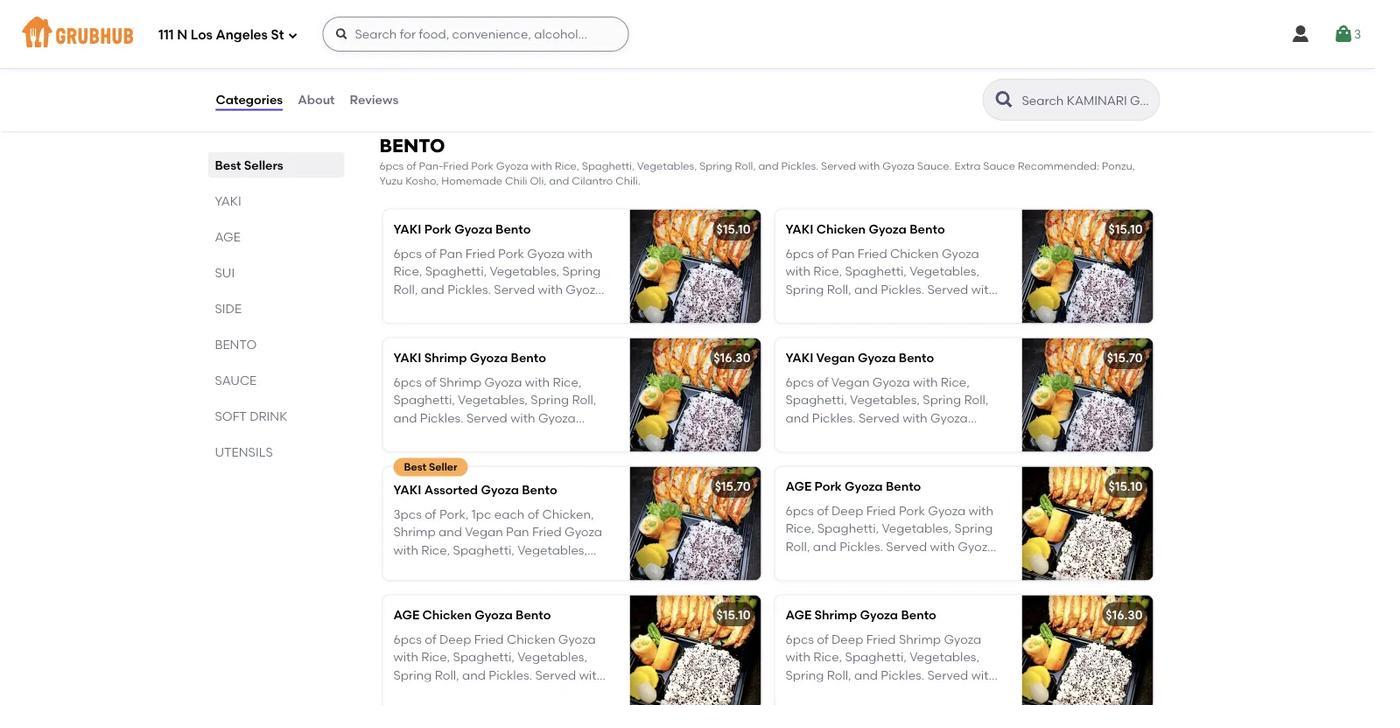 Task type: locate. For each thing, give the bounding box(es) containing it.
shrimp for yaki
[[424, 350, 467, 365]]

yaki vegan gyoza bento
[[786, 350, 934, 365]]

0 horizontal spatial $15.70
[[715, 479, 751, 494]]

1 horizontal spatial bento
[[379, 135, 445, 157]]

1 vertical spatial $16.30
[[1106, 608, 1143, 622]]

age pork gyoza bento
[[786, 479, 921, 494]]

0 vertical spatial best
[[215, 158, 241, 172]]

los
[[191, 27, 213, 43]]

age for age chicken gyoza bento
[[393, 608, 419, 622]]

utensils
[[215, 445, 273, 460]]

6pcs
[[379, 159, 404, 172]]

age for age shrimp gyoza bento
[[786, 608, 812, 622]]

$15.10 for age chicken gyoza bento
[[716, 608, 751, 622]]

0 vertical spatial bento
[[379, 135, 445, 157]]

about
[[298, 92, 335, 107]]

shrimp for age
[[815, 608, 857, 622]]

0 horizontal spatial pork
[[424, 222, 452, 236]]

0 horizontal spatial and
[[549, 174, 569, 187]]

age tab
[[215, 228, 337, 246]]

0 horizontal spatial svg image
[[335, 27, 349, 41]]

svg image
[[1290, 24, 1311, 45], [335, 27, 349, 41], [728, 66, 749, 87]]

1 vertical spatial pork
[[424, 222, 452, 236]]

vegetables,
[[637, 159, 697, 172]]

1 horizontal spatial with
[[859, 159, 880, 172]]

reviews button
[[349, 68, 399, 131]]

1 horizontal spatial svg image
[[1333, 24, 1354, 45]]

1 horizontal spatial and
[[758, 159, 779, 172]]

0 vertical spatial $15.70
[[1107, 350, 1143, 365]]

yaki for yaki pork gyoza bento
[[393, 222, 421, 236]]

0 vertical spatial pork
[[471, 159, 494, 172]]

2 with from the left
[[859, 159, 880, 172]]

main navigation navigation
[[0, 0, 1375, 68]]

best for best seller
[[404, 461, 426, 474]]

1 horizontal spatial svg image
[[728, 66, 749, 87]]

age inside tab
[[215, 229, 241, 244]]

yaki for yaki shrimp gyoza bento
[[393, 350, 421, 365]]

$16.30
[[714, 350, 751, 365], [1106, 608, 1143, 622]]

bento up sauce
[[215, 337, 257, 352]]

bento for age pork gyoza bento
[[886, 479, 921, 494]]

age shrimp gyoza bento image
[[1022, 596, 1153, 705]]

2 horizontal spatial pork
[[815, 479, 842, 494]]

$15.10 for age pork gyoza bento
[[1109, 479, 1143, 494]]

yaki tab
[[215, 192, 337, 210]]

0 vertical spatial shrimp
[[424, 350, 467, 365]]

1 horizontal spatial best
[[404, 461, 426, 474]]

about button
[[297, 68, 336, 131]]

Search KAMINARI GYOZA search field
[[1020, 92, 1154, 109]]

$15.70
[[1107, 350, 1143, 365], [715, 479, 751, 494]]

best inside best sellers "tab"
[[215, 158, 241, 172]]

gyoza for yaki chicken gyoza bento
[[869, 222, 907, 236]]

and
[[758, 159, 779, 172], [549, 174, 569, 187]]

chili.
[[615, 174, 641, 187]]

svg image right st
[[335, 27, 349, 41]]

1 horizontal spatial shrimp
[[815, 608, 857, 622]]

yaki pork gyoza bento image
[[630, 210, 761, 324]]

best seller
[[404, 461, 457, 474]]

of
[[406, 159, 416, 172]]

cilantro
[[572, 174, 613, 187]]

with right served
[[859, 159, 880, 172]]

$15.10 for yaki chicken gyoza bento
[[1109, 222, 1143, 236]]

best sellers
[[215, 158, 283, 172]]

bento up of
[[379, 135, 445, 157]]

sui tab
[[215, 263, 337, 282]]

yaki shrimp gyoza bento image
[[630, 338, 761, 452]]

pork
[[471, 159, 494, 172], [424, 222, 452, 236], [815, 479, 842, 494]]

best left seller
[[404, 461, 426, 474]]

best sellers tab
[[215, 156, 337, 174]]

reviews
[[350, 92, 398, 107]]

1 vertical spatial and
[[549, 174, 569, 187]]

svg image
[[1333, 24, 1354, 45], [288, 30, 298, 41]]

1 horizontal spatial pork
[[471, 159, 494, 172]]

0 horizontal spatial chicken
[[422, 608, 472, 622]]

bento inside 'tab'
[[215, 337, 257, 352]]

extra
[[954, 159, 981, 172]]

soft drink tab
[[215, 407, 337, 425]]

gyoza for age pork gyoza bento
[[845, 479, 883, 494]]

1 horizontal spatial $16.30
[[1106, 608, 1143, 622]]

yaki
[[215, 193, 241, 208], [393, 222, 421, 236], [786, 222, 813, 236], [393, 350, 421, 365], [786, 350, 813, 365], [393, 482, 421, 497]]

svg image up bento 6pcs of pan-fried pork gyoza with rice, spaghetti, vegetables, spring roll, and pickles. served with gyoza sauce.  extra sauce recommended: ponzu, yuzu kosho, homemade chili oli, and cilantro chili.
[[728, 66, 749, 87]]

1 vertical spatial shrimp
[[815, 608, 857, 622]]

0 horizontal spatial bento
[[215, 337, 257, 352]]

0 vertical spatial chicken
[[816, 222, 866, 236]]

$16.30 for yaki shrimp gyoza bento
[[714, 350, 751, 365]]

best left sellers
[[215, 158, 241, 172]]

with up oli,
[[531, 159, 552, 172]]

1 with from the left
[[531, 159, 552, 172]]

1 vertical spatial chicken
[[422, 608, 472, 622]]

0 horizontal spatial $16.30
[[714, 350, 751, 365]]

with
[[531, 159, 552, 172], [859, 159, 880, 172]]

shrimp
[[424, 350, 467, 365], [815, 608, 857, 622]]

1 vertical spatial $15.70
[[715, 479, 751, 494]]

salted
[[393, 57, 432, 71]]

bento
[[495, 222, 531, 236], [910, 222, 945, 236], [511, 350, 546, 365], [899, 350, 934, 365], [886, 479, 921, 494], [522, 482, 557, 497], [516, 608, 551, 622], [901, 608, 936, 622]]

yaki shrimp gyoza bento
[[393, 350, 546, 365]]

3 button
[[1333, 18, 1361, 50]]

bento for age chicken gyoza bento
[[516, 608, 551, 622]]

yaki for yaki chicken gyoza bento
[[786, 222, 813, 236]]

1 vertical spatial bento
[[215, 337, 257, 352]]

$16.30 for age shrimp gyoza bento
[[1106, 608, 1143, 622]]

gyoza for age shrimp gyoza bento
[[860, 608, 898, 622]]

bento for bento
[[215, 337, 257, 352]]

0 horizontal spatial with
[[531, 159, 552, 172]]

and down rice,
[[549, 174, 569, 187]]

0 horizontal spatial best
[[215, 158, 241, 172]]

pork for yaki pork gyoza bento
[[424, 222, 452, 236]]

1 vertical spatial best
[[404, 461, 426, 474]]

search icon image
[[994, 89, 1015, 110]]

yaki for yaki vegan gyoza bento
[[786, 350, 813, 365]]

and right roll,
[[758, 159, 779, 172]]

bento for yaki vegan gyoza bento
[[899, 350, 934, 365]]

bento tab
[[215, 335, 337, 354]]

chicken
[[816, 222, 866, 236], [422, 608, 472, 622]]

bento for age shrimp gyoza bento
[[901, 608, 936, 622]]

pork for age pork gyoza bento
[[815, 479, 842, 494]]

gyoza
[[496, 159, 528, 172], [882, 159, 915, 172], [454, 222, 493, 236], [869, 222, 907, 236], [470, 350, 508, 365], [858, 350, 896, 365], [845, 479, 883, 494], [481, 482, 519, 497], [475, 608, 513, 622], [860, 608, 898, 622]]

2 vertical spatial pork
[[815, 479, 842, 494]]

assorted
[[424, 482, 478, 497]]

0 vertical spatial $16.30
[[714, 350, 751, 365]]

svg image left 3 button
[[1290, 24, 1311, 45]]

2 horizontal spatial svg image
[[1290, 24, 1311, 45]]

Search for food, convenience, alcohol... search field
[[323, 17, 629, 52]]

age
[[215, 229, 241, 244], [786, 479, 812, 494], [393, 608, 419, 622], [786, 608, 812, 622]]

fried
[[443, 159, 469, 172]]

0 horizontal spatial shrimp
[[424, 350, 467, 365]]

age pork gyoza bento image
[[1022, 467, 1153, 581]]

bento inside bento 6pcs of pan-fried pork gyoza with rice, spaghetti, vegetables, spring roll, and pickles. served with gyoza sauce.  extra sauce recommended: ponzu, yuzu kosho, homemade chili oli, and cilantro chili.
[[379, 135, 445, 157]]

bento
[[379, 135, 445, 157], [215, 337, 257, 352]]

1 horizontal spatial chicken
[[816, 222, 866, 236]]

chicken for yaki
[[816, 222, 866, 236]]

$15.10
[[716, 222, 751, 236], [1109, 222, 1143, 236], [1109, 479, 1143, 494], [716, 608, 751, 622]]

spring
[[699, 159, 732, 172]]

best
[[215, 158, 241, 172], [404, 461, 426, 474]]



Task type: describe. For each thing, give the bounding box(es) containing it.
bento for yaki shrimp gyoza bento
[[511, 350, 546, 365]]

roll,
[[735, 159, 756, 172]]

angeles
[[216, 27, 268, 43]]

svg image inside 3 button
[[1333, 24, 1354, 45]]

111 n los angeles st
[[158, 27, 284, 43]]

pan-
[[419, 159, 443, 172]]

$15.10 for yaki pork gyoza bento
[[716, 222, 751, 236]]

rice,
[[555, 159, 579, 172]]

side
[[215, 301, 242, 316]]

gyoza for yaki vegan gyoza bento
[[858, 350, 896, 365]]

gyoza for yaki assorted gyoza bento
[[481, 482, 519, 497]]

0 horizontal spatial svg image
[[288, 30, 298, 41]]

soft
[[215, 409, 247, 424]]

ponzu,
[[1102, 159, 1135, 172]]

served
[[821, 159, 856, 172]]

n
[[177, 27, 187, 43]]

111
[[158, 27, 174, 43]]

sauce tab
[[215, 371, 337, 389]]

bento for yaki chicken gyoza bento
[[910, 222, 945, 236]]

bento for yaki assorted gyoza bento
[[522, 482, 557, 497]]

3
[[1354, 27, 1361, 41]]

gyoza for yaki shrimp gyoza bento
[[470, 350, 508, 365]]

yaki vegan gyoza bento image
[[1022, 338, 1153, 452]]

recommended:
[[1018, 159, 1099, 172]]

yaki assorted gyoza bento image
[[630, 467, 761, 581]]

yaki chicken gyoza bento image
[[1022, 210, 1153, 324]]

1 horizontal spatial $15.70
[[1107, 350, 1143, 365]]

utensils tab
[[215, 443, 337, 461]]

age for age pork gyoza bento
[[786, 479, 812, 494]]

gyoza for age chicken gyoza bento
[[475, 608, 513, 622]]

sui
[[215, 265, 235, 280]]

drink
[[250, 409, 287, 424]]

sauce.
[[917, 159, 952, 172]]

age chicken gyoza bento image
[[630, 596, 761, 705]]

yaki assorted gyoza bento
[[393, 482, 557, 497]]

age shrimp gyoza bento
[[786, 608, 936, 622]]

soft drink
[[215, 409, 287, 424]]

yaki for yaki assorted gyoza bento
[[393, 482, 421, 497]]

best for best sellers
[[215, 158, 241, 172]]

spaghetti,
[[582, 159, 635, 172]]

categories button
[[215, 68, 284, 131]]

bento for bento 6pcs of pan-fried pork gyoza with rice, spaghetti, vegetables, spring roll, and pickles. served with gyoza sauce.  extra sauce recommended: ponzu, yuzu kosho, homemade chili oli, and cilantro chili.
[[379, 135, 445, 157]]

yaki chicken gyoza bento
[[786, 222, 945, 236]]

sauce
[[215, 373, 257, 388]]

pickles.
[[781, 159, 818, 172]]

yaki inside tab
[[215, 193, 241, 208]]

bento for yaki pork gyoza bento
[[495, 222, 531, 236]]

pork inside bento 6pcs of pan-fried pork gyoza with rice, spaghetti, vegetables, spring roll, and pickles. served with gyoza sauce.  extra sauce recommended: ponzu, yuzu kosho, homemade chili oli, and cilantro chili.
[[471, 159, 494, 172]]

bento 6pcs of pan-fried pork gyoza with rice, spaghetti, vegetables, spring roll, and pickles. served with gyoza sauce.  extra sauce recommended: ponzu, yuzu kosho, homemade chili oli, and cilantro chili.
[[379, 135, 1135, 187]]

chili
[[505, 174, 527, 187]]

kosho,
[[405, 174, 439, 187]]

oli,
[[530, 174, 547, 187]]

edamame
[[393, 32, 455, 47]]

sauce
[[983, 159, 1015, 172]]

side tab
[[215, 299, 337, 318]]

chicken for age
[[422, 608, 472, 622]]

seller
[[429, 461, 457, 474]]

st
[[271, 27, 284, 43]]

sellers
[[244, 158, 283, 172]]

categories
[[216, 92, 283, 107]]

homemade
[[441, 174, 502, 187]]

0 vertical spatial and
[[758, 159, 779, 172]]

gyoza for yaki pork gyoza bento
[[454, 222, 493, 236]]

vegan
[[816, 350, 855, 365]]

age chicken gyoza bento
[[393, 608, 551, 622]]

yaki pork gyoza bento
[[393, 222, 531, 236]]

yuzu
[[379, 174, 403, 187]]



Task type: vqa. For each thing, say whether or not it's contained in the screenshot.
JUICY SAFFRON CHICKEN KABOB PITA SANDWICH
no



